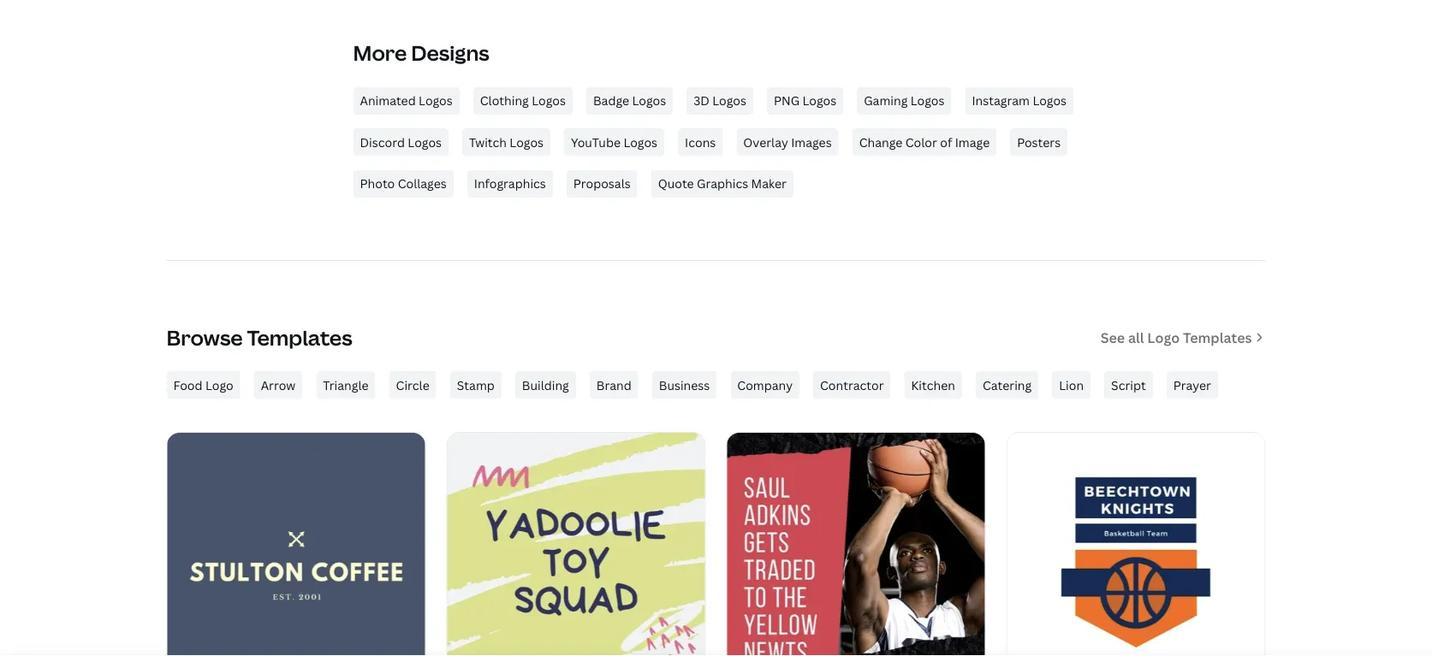 Task type: describe. For each thing, give the bounding box(es) containing it.
animated
[[360, 93, 416, 109]]

png logos
[[774, 93, 837, 109]]

3d
[[694, 93, 710, 109]]

discord
[[360, 134, 405, 150]]

catering link
[[976, 372, 1039, 399]]

see all logo templates
[[1101, 328, 1252, 347]]

cafe logo image
[[167, 433, 425, 657]]

photo collages link
[[353, 170, 454, 198]]

arrow
[[261, 377, 296, 393]]

infographics
[[474, 175, 546, 192]]

1 horizontal spatial templates
[[1183, 328, 1252, 347]]

company link
[[731, 372, 800, 399]]

script link
[[1105, 372, 1153, 399]]

logos for animated logos
[[419, 93, 453, 109]]

icons link
[[678, 128, 723, 156]]

designs
[[411, 39, 490, 67]]

graphics
[[697, 175, 749, 192]]

of
[[940, 134, 952, 150]]

quote
[[658, 175, 694, 192]]

instagram logos
[[972, 93, 1067, 109]]

contractor
[[820, 377, 884, 393]]

youtube
[[571, 134, 621, 150]]

arrow link
[[254, 372, 302, 399]]

quote graphics maker
[[658, 175, 787, 192]]

change
[[859, 134, 903, 150]]

logos for 3d logos
[[713, 93, 747, 109]]

browse
[[167, 323, 243, 351]]

logos for png logos
[[803, 93, 837, 109]]

animated logos
[[360, 93, 453, 109]]

twitch
[[469, 134, 507, 150]]

infographics link
[[467, 170, 553, 198]]

kitchen link
[[905, 372, 962, 399]]

3d logos link
[[687, 87, 753, 115]]

brand link
[[590, 372, 639, 399]]

badge
[[593, 93, 629, 109]]

all
[[1128, 328, 1144, 347]]

instagram logos link
[[965, 87, 1074, 115]]

3d logos
[[694, 93, 747, 109]]

food logo link
[[167, 372, 240, 399]]

prayer
[[1174, 377, 1211, 393]]

color
[[906, 134, 937, 150]]

gaming
[[864, 93, 908, 109]]

quote graphics maker link
[[651, 170, 794, 198]]

animated logos link
[[353, 87, 460, 115]]

instagram
[[972, 93, 1030, 109]]

images
[[791, 134, 832, 150]]

image
[[955, 134, 990, 150]]

see
[[1101, 328, 1125, 347]]

proposals link
[[567, 170, 638, 198]]

kitchen
[[911, 377, 955, 393]]

building
[[522, 377, 569, 393]]

games / recreation logo image
[[447, 433, 705, 657]]

change color of image
[[859, 134, 990, 150]]



Task type: locate. For each thing, give the bounding box(es) containing it.
gaming logos
[[864, 93, 945, 109]]

more designs
[[353, 39, 490, 67]]

script
[[1111, 377, 1146, 393]]

photo collages
[[360, 175, 447, 192]]

0 horizontal spatial logo
[[205, 377, 233, 393]]

overlay images
[[743, 134, 832, 150]]

logo inside "food logo" link
[[205, 377, 233, 393]]

food
[[173, 377, 203, 393]]

logos right "png"
[[803, 93, 837, 109]]

badge logos link
[[586, 87, 673, 115]]

change color of image link
[[852, 128, 997, 156]]

logos up collages
[[408, 134, 442, 150]]

logos right twitch
[[510, 134, 544, 150]]

collages
[[398, 175, 447, 192]]

youtube logos
[[571, 134, 658, 150]]

logos right badge on the left top of the page
[[632, 93, 666, 109]]

triangle
[[323, 377, 369, 393]]

logos up posters
[[1033, 93, 1067, 109]]

contractor link
[[813, 372, 891, 399]]

logos up change color of image
[[911, 93, 945, 109]]

posters
[[1017, 134, 1061, 150]]

1 vertical spatial logo
[[205, 377, 233, 393]]

badge logos
[[593, 93, 666, 109]]

posters link
[[1011, 128, 1068, 156]]

logos for gaming logos
[[911, 93, 945, 109]]

clothing
[[480, 93, 529, 109]]

gaming logos link
[[857, 87, 952, 115]]

clothing logos link
[[473, 87, 573, 115]]

see all logo templates link
[[1101, 327, 1266, 349]]

1 horizontal spatial logo
[[1148, 328, 1180, 347]]

youtube logos link
[[564, 128, 664, 156]]

browse templates
[[167, 323, 352, 351]]

more
[[353, 39, 407, 67]]

0 vertical spatial logo
[[1148, 328, 1180, 347]]

catering
[[983, 377, 1032, 393]]

logos right "3d"
[[713, 93, 747, 109]]

logos for discord logos
[[408, 134, 442, 150]]

icons
[[685, 134, 716, 150]]

logos for youtube logos
[[624, 134, 658, 150]]

stamp link
[[450, 372, 502, 399]]

logos for badge logos
[[632, 93, 666, 109]]

company
[[737, 377, 793, 393]]

sports logo image
[[727, 433, 985, 657]]

overlay
[[743, 134, 788, 150]]

building link
[[515, 372, 576, 399]]

logos inside "link"
[[713, 93, 747, 109]]

clothing logos
[[480, 93, 566, 109]]

business
[[659, 377, 710, 393]]

logos down the badge logos link
[[624, 134, 658, 150]]

twitch logos
[[469, 134, 544, 150]]

logos for twitch logos
[[510, 134, 544, 150]]

0 horizontal spatial templates
[[247, 323, 352, 351]]

triangle link
[[316, 372, 376, 399]]

food logo
[[173, 377, 233, 393]]

lion
[[1059, 377, 1084, 393]]

lion link
[[1052, 372, 1091, 399]]

circle link
[[389, 372, 436, 399]]

templates up 'prayer'
[[1183, 328, 1252, 347]]

logo inside see all logo templates link
[[1148, 328, 1180, 347]]

maker
[[751, 175, 787, 192]]

stamp
[[457, 377, 495, 393]]

logo
[[1148, 328, 1180, 347], [205, 377, 233, 393]]

brand
[[597, 377, 632, 393]]

proposals
[[574, 175, 631, 192]]

logos
[[419, 93, 453, 109], [532, 93, 566, 109], [632, 93, 666, 109], [713, 93, 747, 109], [803, 93, 837, 109], [911, 93, 945, 109], [1033, 93, 1067, 109], [408, 134, 442, 150], [510, 134, 544, 150], [624, 134, 658, 150]]

templates
[[247, 323, 352, 351], [1183, 328, 1252, 347]]

logos right clothing
[[532, 93, 566, 109]]

basketball logo image
[[1007, 433, 1265, 657]]

overlay images link
[[737, 128, 839, 156]]

photo
[[360, 175, 395, 192]]

logo right all on the bottom right of the page
[[1148, 328, 1180, 347]]

png logos link
[[767, 87, 844, 115]]

discord logos link
[[353, 128, 449, 156]]

prayer link
[[1167, 372, 1218, 399]]

logos for clothing logos
[[532, 93, 566, 109]]

templates up arrow
[[247, 323, 352, 351]]

twitch logos link
[[462, 128, 551, 156]]

circle
[[396, 377, 430, 393]]

business link
[[652, 372, 717, 399]]

png
[[774, 93, 800, 109]]

logos right 'animated' on the left top
[[419, 93, 453, 109]]

logos for instagram logos
[[1033, 93, 1067, 109]]

logo right food
[[205, 377, 233, 393]]

discord logos
[[360, 134, 442, 150]]



Task type: vqa. For each thing, say whether or not it's contained in the screenshot.
memorable
no



